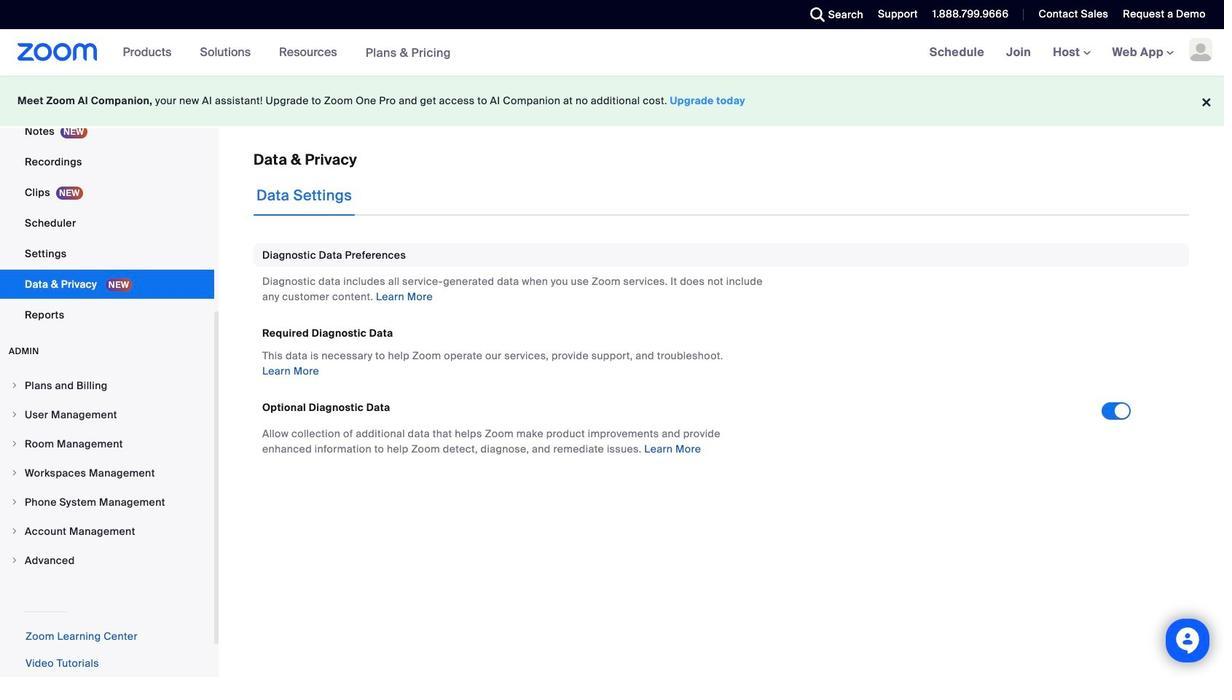 Task type: locate. For each thing, give the bounding box(es) containing it.
2 right image from the top
[[10, 469, 19, 477]]

menu item
[[0, 372, 214, 399], [0, 401, 214, 429], [0, 430, 214, 458], [0, 459, 214, 487], [0, 488, 214, 516], [0, 518, 214, 545], [0, 547, 214, 574]]

tab
[[254, 175, 355, 216]]

right image for sixth menu item
[[10, 527, 19, 536]]

right image for second menu item from the top
[[10, 410, 19, 419]]

footer
[[0, 76, 1225, 126]]

personal menu menu
[[0, 0, 214, 331]]

1 right image from the top
[[10, 381, 19, 390]]

1 menu item from the top
[[0, 372, 214, 399]]

side navigation navigation
[[0, 0, 219, 677]]

right image
[[10, 410, 19, 419], [10, 469, 19, 477], [10, 498, 19, 507]]

banner
[[0, 29, 1225, 77]]

2 vertical spatial right image
[[10, 498, 19, 507]]

0 vertical spatial right image
[[10, 410, 19, 419]]

3 right image from the top
[[10, 498, 19, 507]]

2 menu item from the top
[[0, 401, 214, 429]]

right image for 7th menu item
[[10, 556, 19, 565]]

3 menu item from the top
[[0, 430, 214, 458]]

4 right image from the top
[[10, 556, 19, 565]]

1 right image from the top
[[10, 410, 19, 419]]

right image
[[10, 381, 19, 390], [10, 440, 19, 448], [10, 527, 19, 536], [10, 556, 19, 565]]

right image for first menu item from the top of the 'admin menu' "menu"
[[10, 381, 19, 390]]

3 right image from the top
[[10, 527, 19, 536]]

1 vertical spatial right image
[[10, 469, 19, 477]]

2 right image from the top
[[10, 440, 19, 448]]

zoom logo image
[[17, 43, 97, 61]]



Task type: vqa. For each thing, say whether or not it's contained in the screenshot.
MEETINGS navigation
yes



Task type: describe. For each thing, give the bounding box(es) containing it.
admin menu menu
[[0, 372, 214, 576]]

profile picture image
[[1190, 38, 1213, 61]]

right image for fifth menu item
[[10, 498, 19, 507]]

right image for 4th menu item from the bottom
[[10, 469, 19, 477]]

product information navigation
[[112, 29, 462, 77]]

right image for third menu item from the top of the 'admin menu' "menu"
[[10, 440, 19, 448]]

5 menu item from the top
[[0, 488, 214, 516]]

meetings navigation
[[919, 29, 1225, 77]]

6 menu item from the top
[[0, 518, 214, 545]]

7 menu item from the top
[[0, 547, 214, 574]]

4 menu item from the top
[[0, 459, 214, 487]]



